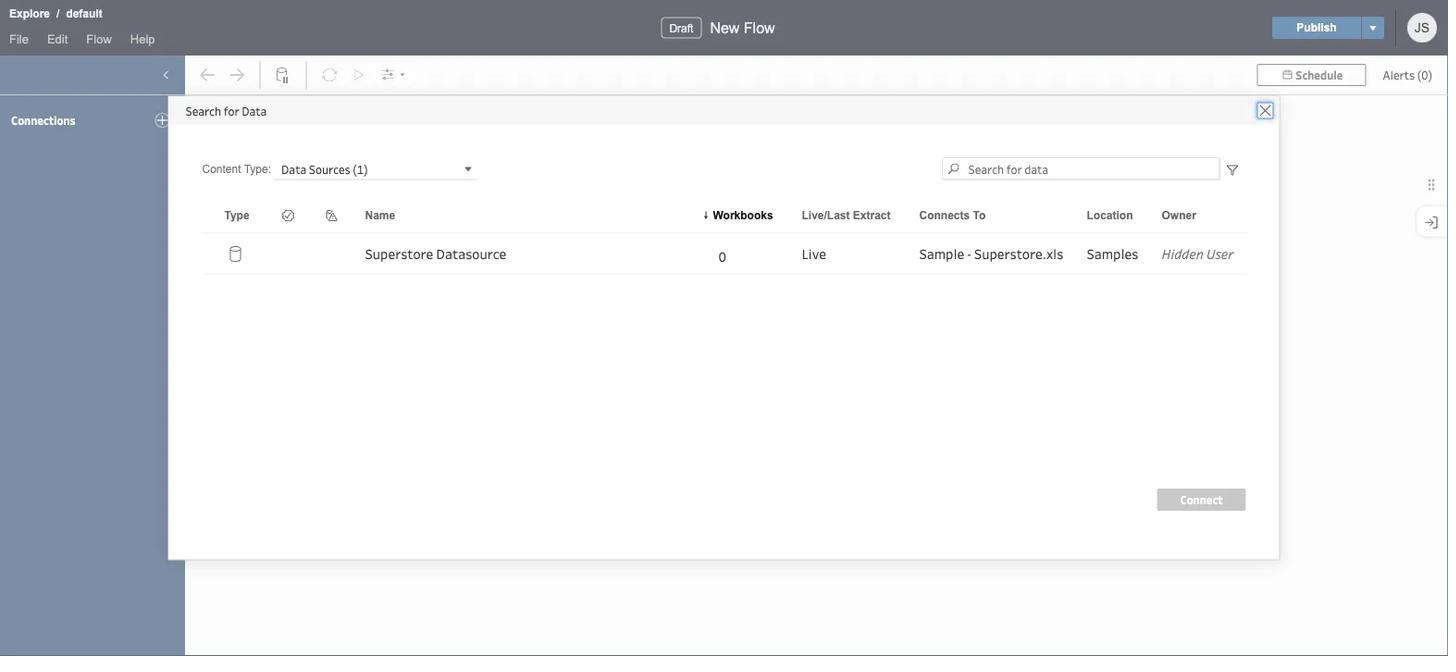 Task type: vqa. For each thing, say whether or not it's contained in the screenshot.
Data source (live) "ICON"
yes



Task type: locate. For each thing, give the bounding box(es) containing it.
samples
[[1087, 245, 1139, 263]]

live/last extract
[[802, 209, 891, 222]]

explore link
[[8, 5, 51, 23]]

row
[[202, 234, 1246, 274]]

data sources (1) button
[[274, 158, 478, 180]]

0 horizontal spatial data
[[242, 103, 267, 118]]

1 vertical spatial data
[[281, 161, 307, 177]]

flow
[[744, 19, 775, 36], [86, 32, 112, 46]]

new flow
[[710, 19, 775, 36]]

grid containing superstore datasource
[[202, 199, 1252, 478]]

extract
[[853, 209, 891, 222]]

undo image
[[193, 61, 221, 89]]

explore
[[9, 7, 50, 20]]

superstore
[[365, 245, 433, 263]]

add connection image
[[155, 112, 170, 128]]

flow inside popup button
[[86, 32, 112, 46]]

default
[[66, 7, 102, 20]]

user
[[1207, 245, 1234, 263]]

file button
[[0, 28, 38, 56]]

data left sources
[[281, 161, 307, 177]]

grid
[[202, 199, 1252, 478]]

1 horizontal spatial data
[[281, 161, 307, 177]]

flow right "new"
[[744, 19, 775, 36]]

search
[[186, 103, 221, 118]]

redo image
[[223, 61, 251, 89]]

Search text field
[[943, 158, 1220, 180]]

(1)
[[353, 161, 368, 177]]

hidden user
[[1162, 245, 1234, 263]]

data
[[242, 103, 267, 118], [281, 161, 307, 177]]

row containing superstore datasource
[[202, 234, 1246, 274]]

data right for
[[242, 103, 267, 118]]

no refreshes available image
[[316, 61, 343, 89]]

grid inside search for data 'dialog'
[[202, 199, 1252, 478]]

workbooks
[[713, 209, 773, 222]]

connects
[[920, 209, 970, 222]]

draft
[[670, 22, 694, 34]]

flow button
[[77, 28, 121, 56]]

0 horizontal spatial flow
[[86, 32, 112, 46]]

data source (live) image
[[224, 242, 247, 265]]

flow down default link
[[86, 32, 112, 46]]

live/last
[[802, 209, 850, 222]]

connect button
[[1157, 489, 1246, 511]]

connections
[[11, 113, 76, 128]]

owner
[[1162, 209, 1197, 222]]

file
[[9, 32, 29, 46]]



Task type: describe. For each thing, give the bounding box(es) containing it.
new
[[710, 19, 740, 36]]

default link
[[65, 5, 103, 23]]

edit button
[[38, 28, 77, 56]]

explore / default
[[9, 7, 102, 20]]

0 vertical spatial data
[[242, 103, 267, 118]]

(0)
[[1418, 67, 1433, 82]]

alerts
[[1383, 67, 1415, 82]]

location
[[1087, 209, 1133, 222]]

search for data dialog
[[169, 97, 1280, 559]]

connect
[[1181, 492, 1223, 507]]

for
[[224, 103, 239, 118]]

schedule
[[1296, 68, 1343, 82]]

/
[[56, 7, 60, 20]]

0
[[719, 247, 726, 266]]

add an output step to run the flow image
[[345, 61, 373, 89]]

live
[[802, 245, 826, 263]]

connects to
[[920, 209, 986, 222]]

content
[[202, 162, 241, 175]]

to
[[973, 209, 986, 222]]

js button
[[1408, 13, 1437, 43]]

help button
[[121, 28, 164, 56]]

name
[[365, 209, 395, 222]]

superstore datasource
[[365, 245, 506, 263]]

search for data
[[186, 103, 267, 118]]

sample - superstore.xls
[[920, 245, 1064, 263]]

1 horizontal spatial flow
[[744, 19, 775, 36]]

datasource
[[436, 245, 506, 263]]

sample
[[920, 245, 965, 263]]

type:
[[244, 162, 271, 175]]

row inside search for data 'dialog'
[[202, 234, 1246, 274]]

publish
[[1297, 21, 1337, 34]]

publish button
[[1273, 17, 1361, 39]]

data inside popup button
[[281, 161, 307, 177]]

content type:
[[202, 162, 271, 175]]

alerts (0)
[[1383, 67, 1433, 82]]

data sources (1)
[[281, 161, 368, 177]]

js
[[1415, 20, 1430, 35]]

-
[[967, 245, 972, 263]]

superstore.xls
[[974, 245, 1064, 263]]

help
[[130, 32, 155, 46]]

type
[[224, 209, 250, 222]]

hidden
[[1162, 245, 1204, 263]]

sources
[[309, 161, 350, 177]]

schedule button
[[1257, 64, 1366, 86]]

edit
[[47, 32, 68, 46]]



